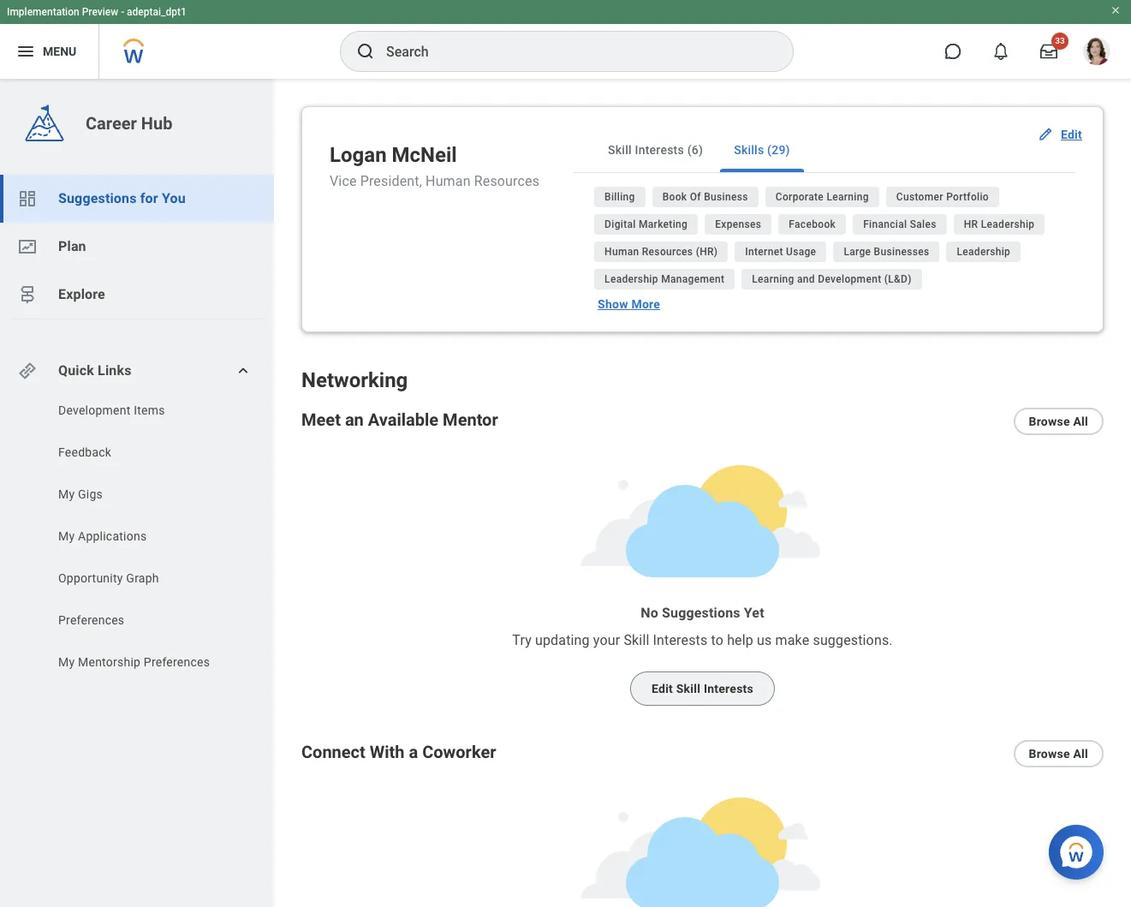 Task type: vqa. For each thing, say whether or not it's contained in the screenshot.
Preferences
yes



Task type: locate. For each thing, give the bounding box(es) containing it.
preferences down 'opportunity'
[[58, 613, 125, 627]]

skill down try updating your skill interests to help us make suggestions.
[[677, 682, 701, 696]]

notifications large image
[[993, 43, 1010, 60]]

0 horizontal spatial edit
[[652, 682, 674, 696]]

gigs
[[78, 488, 103, 501]]

1 vertical spatial interests
[[653, 632, 708, 649]]

leadership right the hr
[[982, 218, 1035, 230]]

of
[[690, 191, 702, 203]]

timeline milestone image
[[17, 284, 38, 305]]

2 vertical spatial interests
[[704, 682, 754, 696]]

edit skill interests
[[652, 682, 754, 696]]

preferences down preferences link
[[144, 655, 210, 669]]

(29)
[[768, 143, 791, 157]]

1 all from the top
[[1074, 415, 1089, 428]]

with
[[370, 742, 405, 762]]

connect with a coworker
[[302, 742, 497, 762]]

1 horizontal spatial human
[[605, 246, 640, 258]]

plan
[[58, 238, 86, 254]]

show more button
[[595, 297, 668, 311]]

0 horizontal spatial resources
[[474, 173, 540, 190]]

edit right edit image at the top right
[[1062, 128, 1083, 141]]

1 browse all from the top
[[1029, 415, 1089, 428]]

2 all from the top
[[1074, 747, 1089, 761]]

adeptai_dpt1
[[127, 6, 187, 18]]

1 list from the top
[[0, 175, 274, 319]]

my inside "link"
[[58, 530, 75, 543]]

close environment banner image
[[1111, 5, 1122, 15]]

link image
[[17, 361, 38, 381]]

leadership for leadership
[[957, 246, 1011, 258]]

plan link
[[0, 223, 274, 271]]

try updating your skill interests to help us make suggestions.
[[513, 632, 893, 649]]

0 vertical spatial suggestions
[[58, 190, 137, 206]]

0 vertical spatial human
[[426, 173, 471, 190]]

human
[[426, 173, 471, 190], [605, 246, 640, 258]]

interests left (6)
[[635, 143, 685, 157]]

skill up the billing
[[608, 143, 632, 157]]

resources inside logan mcneil vice president, human resources
[[474, 173, 540, 190]]

internet usage
[[746, 246, 817, 258]]

2 vertical spatial leadership
[[605, 273, 659, 285]]

tab list containing skill interests (6)
[[574, 128, 1076, 173]]

development items link
[[57, 402, 233, 419]]

leadership up show more button
[[605, 273, 659, 285]]

networking
[[302, 368, 408, 392]]

0 horizontal spatial human
[[426, 173, 471, 190]]

development down quick links
[[58, 404, 131, 417]]

my gigs
[[58, 488, 103, 501]]

2 vertical spatial my
[[58, 655, 75, 669]]

0 vertical spatial all
[[1074, 415, 1089, 428]]

2 browse from the top
[[1029, 747, 1071, 761]]

1 vertical spatial all
[[1074, 747, 1089, 761]]

justify image
[[15, 41, 36, 62]]

1 horizontal spatial learning
[[827, 191, 870, 203]]

interests
[[635, 143, 685, 157], [653, 632, 708, 649], [704, 682, 754, 696]]

1 horizontal spatial development
[[818, 273, 882, 285]]

skill
[[608, 143, 632, 157], [624, 632, 650, 649], [677, 682, 701, 696]]

inbox large image
[[1041, 43, 1058, 60]]

edit
[[1062, 128, 1083, 141], [652, 682, 674, 696]]

leadership down the hr
[[957, 246, 1011, 258]]

search image
[[356, 41, 376, 62]]

learning up facebook
[[827, 191, 870, 203]]

0 horizontal spatial preferences
[[58, 613, 125, 627]]

human resources (hr)
[[605, 246, 718, 258]]

preview
[[82, 6, 118, 18]]

0 vertical spatial my
[[58, 488, 75, 501]]

financial sales
[[864, 218, 937, 230]]

feedback
[[58, 446, 112, 459]]

0 horizontal spatial learning
[[753, 273, 795, 285]]

human down 'mcneil'
[[426, 173, 471, 190]]

0 vertical spatial preferences
[[58, 613, 125, 627]]

connect
[[302, 742, 366, 762]]

feedback link
[[57, 444, 233, 461]]

menu button
[[0, 24, 99, 79]]

my
[[58, 488, 75, 501], [58, 530, 75, 543], [58, 655, 75, 669]]

edit for edit skill interests
[[652, 682, 674, 696]]

suggestions.
[[814, 632, 893, 649]]

human down digital in the top right of the page
[[605, 246, 640, 258]]

0 horizontal spatial suggestions
[[58, 190, 137, 206]]

2 vertical spatial skill
[[677, 682, 701, 696]]

1 vertical spatial browse
[[1029, 747, 1071, 761]]

interests down to
[[704, 682, 754, 696]]

explore
[[58, 286, 105, 302]]

0 vertical spatial browse all link
[[1014, 408, 1104, 435]]

browse all for meet an available mentor
[[1029, 415, 1089, 428]]

browse for meet an available mentor
[[1029, 415, 1071, 428]]

1 vertical spatial suggestions
[[662, 605, 741, 621]]

0 vertical spatial interests
[[635, 143, 685, 157]]

preferences link
[[57, 612, 233, 629]]

0 vertical spatial skill
[[608, 143, 632, 157]]

customer portfolio
[[897, 191, 990, 203]]

edit down try updating your skill interests to help us make suggestions.
[[652, 682, 674, 696]]

(l&d)
[[885, 273, 912, 285]]

2 my from the top
[[58, 530, 75, 543]]

0 vertical spatial resources
[[474, 173, 540, 190]]

to
[[712, 632, 724, 649]]

president,
[[360, 173, 422, 190]]

my for my mentorship preferences
[[58, 655, 75, 669]]

1 vertical spatial browse all
[[1029, 747, 1089, 761]]

skill interests (6)
[[608, 143, 704, 157]]

33
[[1056, 36, 1066, 45]]

expenses
[[716, 218, 762, 230]]

1 vertical spatial browse all link
[[1014, 740, 1104, 768]]

businesses
[[874, 246, 930, 258]]

1 vertical spatial edit
[[652, 682, 674, 696]]

development inside list
[[58, 404, 131, 417]]

0 vertical spatial edit
[[1062, 128, 1083, 141]]

items
[[134, 404, 165, 417]]

browse all link for meet an available mentor
[[1014, 408, 1104, 435]]

help
[[728, 632, 754, 649]]

interests down no suggestions yet
[[653, 632, 708, 649]]

facebook
[[789, 218, 836, 230]]

suggestions up try updating your skill interests to help us make suggestions.
[[662, 605, 741, 621]]

available
[[368, 409, 439, 430]]

all
[[1074, 415, 1089, 428], [1074, 747, 1089, 761]]

2 list from the top
[[0, 402, 274, 675]]

large businesses
[[844, 246, 930, 258]]

learning down internet usage
[[753, 273, 795, 285]]

business
[[704, 191, 749, 203]]

3 my from the top
[[58, 655, 75, 669]]

list
[[0, 175, 274, 319], [0, 402, 274, 675]]

0 vertical spatial development
[[818, 273, 882, 285]]

my left mentorship
[[58, 655, 75, 669]]

0 vertical spatial browse all
[[1029, 415, 1089, 428]]

hub
[[141, 113, 173, 134]]

suggestions left for
[[58, 190, 137, 206]]

2 browse all link from the top
[[1014, 740, 1104, 768]]

development
[[818, 273, 882, 285], [58, 404, 131, 417]]

0 horizontal spatial development
[[58, 404, 131, 417]]

1 vertical spatial resources
[[642, 246, 693, 258]]

learning
[[827, 191, 870, 203], [753, 273, 795, 285]]

1 horizontal spatial preferences
[[144, 655, 210, 669]]

1 my from the top
[[58, 488, 75, 501]]

usage
[[787, 246, 817, 258]]

preferences inside my mentorship preferences link
[[144, 655, 210, 669]]

1 horizontal spatial suggestions
[[662, 605, 741, 621]]

my down my gigs at the left bottom of the page
[[58, 530, 75, 543]]

1 vertical spatial leadership
[[957, 246, 1011, 258]]

1 vertical spatial preferences
[[144, 655, 210, 669]]

0 vertical spatial list
[[0, 175, 274, 319]]

0 vertical spatial browse
[[1029, 415, 1071, 428]]

1 horizontal spatial edit
[[1062, 128, 1083, 141]]

development down large
[[818, 273, 882, 285]]

all for meet an available mentor
[[1074, 415, 1089, 428]]

corporate
[[776, 191, 824, 203]]

2 browse all from the top
[[1029, 747, 1089, 761]]

my left gigs
[[58, 488, 75, 501]]

sales
[[911, 218, 937, 230]]

1 vertical spatial list
[[0, 402, 274, 675]]

logan
[[330, 143, 387, 167]]

1 browse all link from the top
[[1014, 408, 1104, 435]]

my mentorship preferences
[[58, 655, 210, 669]]

billing
[[605, 191, 635, 203]]

1 vertical spatial development
[[58, 404, 131, 417]]

tab list
[[574, 128, 1076, 173]]

skill right your
[[624, 632, 650, 649]]

hr leadership
[[965, 218, 1035, 230]]

1 browse from the top
[[1029, 415, 1071, 428]]

1 vertical spatial my
[[58, 530, 75, 543]]

preferences
[[58, 613, 125, 627], [144, 655, 210, 669]]

onboarding home image
[[17, 236, 38, 257]]

suggestions
[[58, 190, 137, 206], [662, 605, 741, 621]]



Task type: describe. For each thing, give the bounding box(es) containing it.
book of business
[[663, 191, 749, 203]]

edit skill interests button
[[631, 672, 775, 706]]

hr
[[965, 218, 979, 230]]

marketing
[[639, 218, 688, 230]]

dashboard image
[[17, 188, 38, 209]]

suggestions for you
[[58, 190, 186, 206]]

try
[[513, 632, 532, 649]]

quick
[[58, 362, 94, 379]]

browse all link for connect with a coworker
[[1014, 740, 1104, 768]]

make
[[776, 632, 810, 649]]

browse all for connect with a coworker
[[1029, 747, 1089, 761]]

implementation
[[7, 6, 79, 18]]

edit for edit
[[1062, 128, 1083, 141]]

list containing suggestions for you
[[0, 175, 274, 319]]

skills (29) button
[[721, 128, 804, 172]]

updating
[[535, 632, 590, 649]]

my mentorship preferences link
[[57, 654, 233, 671]]

an
[[345, 409, 364, 430]]

suggestions for you link
[[0, 175, 274, 223]]

Search Workday  search field
[[386, 33, 758, 70]]

-
[[121, 6, 124, 18]]

portfolio
[[947, 191, 990, 203]]

links
[[98, 362, 132, 379]]

my gigs link
[[57, 486, 233, 503]]

skill inside button
[[677, 682, 701, 696]]

financial
[[864, 218, 908, 230]]

edit button
[[1031, 117, 1093, 152]]

my applications link
[[57, 528, 233, 545]]

show
[[598, 297, 629, 311]]

all for connect with a coworker
[[1074, 747, 1089, 761]]

menu
[[43, 44, 76, 58]]

leadership management
[[605, 273, 725, 285]]

interests inside button
[[704, 682, 754, 696]]

0 vertical spatial learning
[[827, 191, 870, 203]]

1 vertical spatial learning
[[753, 273, 795, 285]]

meet an available mentor
[[302, 409, 498, 430]]

digital
[[605, 218, 636, 230]]

show more
[[598, 297, 661, 311]]

skills
[[734, 143, 765, 157]]

interests inside button
[[635, 143, 685, 157]]

meet
[[302, 409, 341, 430]]

33 button
[[1031, 33, 1069, 70]]

us
[[757, 632, 772, 649]]

profile logan mcneil image
[[1084, 38, 1111, 69]]

edit image
[[1038, 126, 1055, 143]]

human inside logan mcneil vice president, human resources
[[426, 173, 471, 190]]

yet
[[744, 605, 765, 621]]

internet
[[746, 246, 784, 258]]

no
[[641, 605, 659, 621]]

quick links
[[58, 362, 132, 379]]

skill inside button
[[608, 143, 632, 157]]

1 horizontal spatial resources
[[642, 246, 693, 258]]

you
[[162, 190, 186, 206]]

vice
[[330, 173, 357, 190]]

management
[[662, 273, 725, 285]]

leadership for leadership management
[[605, 273, 659, 285]]

logan mcneil vice president, human resources
[[330, 143, 540, 190]]

book
[[663, 191, 688, 203]]

graph
[[126, 571, 159, 585]]

skill interests (6) button
[[595, 128, 717, 172]]

no suggestions yet
[[641, 605, 765, 621]]

digital marketing
[[605, 218, 688, 230]]

career
[[86, 113, 137, 134]]

coworker
[[423, 742, 497, 762]]

list containing development items
[[0, 402, 274, 675]]

your
[[594, 632, 621, 649]]

menu banner
[[0, 0, 1132, 79]]

applications
[[78, 530, 147, 543]]

opportunity
[[58, 571, 123, 585]]

my for my gigs
[[58, 488, 75, 501]]

my for my applications
[[58, 530, 75, 543]]

customer
[[897, 191, 944, 203]]

a
[[409, 742, 418, 762]]

mentorship
[[78, 655, 141, 669]]

for
[[140, 190, 158, 206]]

browse for connect with a coworker
[[1029, 747, 1071, 761]]

quick links element
[[17, 354, 260, 388]]

learning and development (l&d)
[[753, 273, 912, 285]]

development items
[[58, 404, 165, 417]]

preferences inside preferences link
[[58, 613, 125, 627]]

opportunity graph link
[[57, 570, 233, 587]]

(6)
[[688, 143, 704, 157]]

corporate learning
[[776, 191, 870, 203]]

skills (29)
[[734, 143, 791, 157]]

more
[[632, 297, 661, 311]]

my applications
[[58, 530, 147, 543]]

0 vertical spatial leadership
[[982, 218, 1035, 230]]

chevron up small image
[[235, 362, 252, 380]]

1 vertical spatial human
[[605, 246, 640, 258]]

explore link
[[0, 271, 274, 319]]

1 vertical spatial skill
[[624, 632, 650, 649]]

opportunity graph
[[58, 571, 159, 585]]

implementation preview -   adeptai_dpt1
[[7, 6, 187, 18]]



